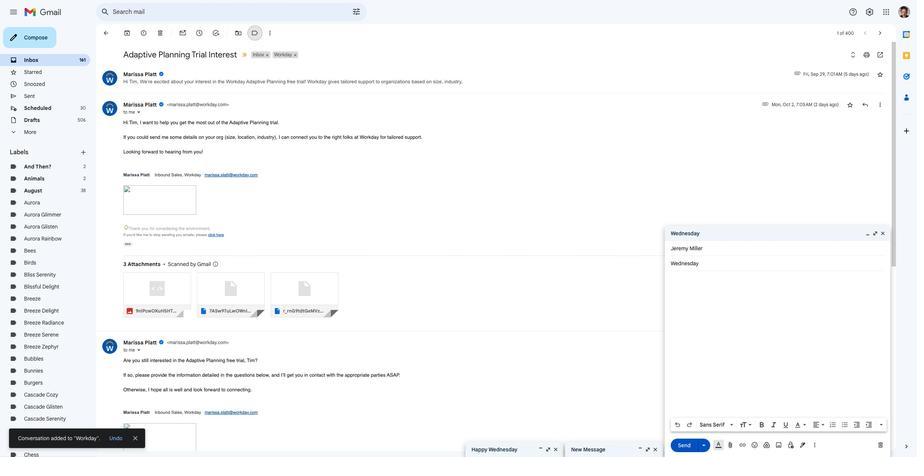Task type: vqa. For each thing, say whether or not it's contained in the screenshot.
Advanced search options icon
yes



Task type: describe. For each thing, give the bounding box(es) containing it.
more options image
[[812, 442, 817, 450]]

marissa.platt@ for looking forward to hearing from you!
[[205, 173, 233, 177]]

gmail image
[[24, 5, 65, 20]]

starred
[[24, 69, 42, 76]]

1 vertical spatial your
[[205, 135, 215, 140]]

labels
[[10, 149, 28, 156]]

workday button
[[273, 52, 293, 58]]

minimize image for new message
[[637, 447, 643, 453]]

from
[[183, 149, 192, 155]]

161
[[79, 57, 86, 63]]

9nlpcwokuh5ht-e4t7iirlvlco2lxxdeh2fgkh2prgi
[[136, 308, 250, 314]]

by
[[190, 261, 196, 268]]

send
[[150, 135, 160, 140]]

bunnies
[[24, 368, 43, 375]]

if so, please provide the information detailed in the questions below, and i'll get you in contact with the appropriate parties asap.
[[123, 373, 402, 378]]

4r23xxvbazq0mid1esuy4kwxadfo
[[252, 308, 333, 314]]

emails,
[[183, 233, 195, 237]]

connecting.
[[227, 387, 252, 393]]

hi for hi tim, i want to help you get the most out of the adaptive planning trial.
[[123, 120, 128, 126]]

conversation added to "workday".
[[18, 436, 100, 443]]

in right interested
[[173, 358, 177, 364]]

glisten for cascade glisten
[[46, 404, 63, 411]]

marissa for 2nd verified sender image
[[123, 340, 143, 346]]

1 horizontal spatial and
[[271, 373, 280, 378]]

days for (2
[[819, 102, 828, 108]]

download attachment 7asw97ulwownid-4r23xxvbazq0mid1esuy4kwxadfo image
[[211, 304, 219, 312]]

Not starred checkbox
[[876, 71, 884, 78]]

5 marissa platt from the top
[[123, 411, 150, 415]]

marissa platt for 2nd verified sender image from the bottom of the page
[[123, 71, 157, 78]]

marissa platt for verified sender icon
[[123, 102, 157, 108]]

breeze for breeze delight
[[24, 308, 41, 315]]

back to inbox image
[[102, 29, 110, 37]]

1 vertical spatial for
[[150, 227, 155, 231]]

< for 3
[[167, 102, 169, 108]]

breeze link
[[24, 296, 41, 303]]

workday, inc image
[[102, 339, 117, 354]]

formatting options toolbar
[[671, 419, 887, 432]]

cherish whispers link
[[24, 440, 66, 447]]

adaptive planning trial interest
[[123, 50, 237, 60]]

mon,
[[772, 102, 782, 108]]

(5
[[843, 71, 848, 77]]

Not starred checkbox
[[846, 101, 854, 109]]

minimize image for happy wednesday
[[538, 447, 544, 453]]

asap.
[[387, 373, 400, 378]]

insert link ‪(⌘k)‬ image
[[739, 442, 746, 450]]

could
[[137, 135, 148, 140]]

pop out image
[[545, 447, 551, 453]]

click here link
[[208, 233, 224, 237]]

new
[[571, 447, 582, 454]]

serene
[[42, 332, 59, 339]]

0 horizontal spatial on
[[199, 135, 204, 140]]

you left still
[[132, 358, 140, 364]]

right
[[332, 135, 341, 140]]

marissa.platt@ workday.com for otherwise, i hope all is well and look forward to connecting.
[[205, 411, 258, 415]]

workday down interest
[[226, 79, 245, 85]]

look
[[193, 387, 202, 393]]

0 vertical spatial of
[[840, 30, 844, 36]]

inbox link
[[24, 57, 38, 64]]

cascade serenity
[[24, 416, 66, 423]]

drafts link
[[24, 117, 40, 124]]

0 vertical spatial on
[[426, 79, 432, 85]]

planning left trial
[[158, 50, 190, 60]]

bunnies link
[[24, 368, 43, 375]]

0 horizontal spatial and
[[184, 387, 192, 393]]

click
[[208, 233, 215, 237]]

0 vertical spatial please
[[196, 233, 207, 237]]

th
[[129, 227, 134, 231]]

you left could
[[127, 135, 135, 140]]

0 horizontal spatial free
[[227, 358, 235, 364]]

bliss serenity
[[24, 272, 56, 279]]

in right detailed
[[221, 373, 224, 378]]

adaptive down report spam 'image'
[[123, 50, 157, 60]]

otherwise,
[[123, 387, 147, 393]]

the left "questions"
[[226, 373, 233, 378]]

about
[[171, 79, 183, 85]]

0 vertical spatial for
[[380, 135, 386, 140]]

sans serif
[[700, 422, 725, 429]]

breeze serene link
[[24, 332, 59, 339]]

insert photo image
[[775, 442, 782, 450]]

search mail image
[[99, 5, 112, 19]]

insert files using drive image
[[763, 442, 770, 450]]

days for (5
[[849, 71, 858, 77]]

adaptive up the location,
[[229, 120, 248, 126]]

not starred image for fri, sep 29, 7:01 am (5 days ago)
[[876, 71, 884, 78]]

adaptive up "information"
[[186, 358, 205, 364]]

the right interest
[[218, 79, 225, 85]]

download attachment 9nlpcwokuh5ht-e4t7iirlvlco2lxxdeh2fgkh2prgi image
[[137, 304, 145, 312]]

< marissa.platt@workday.com > for marissa platt
[[167, 340, 229, 346]]

compose button
[[3, 27, 57, 48]]

sent
[[24, 93, 35, 100]]

cascade for cascade cozy
[[24, 392, 45, 399]]

undo
[[109, 436, 122, 443]]

0 vertical spatial i
[[140, 120, 141, 126]]

2 for and then?
[[83, 164, 86, 170]]

the left right on the left
[[324, 135, 331, 140]]

cascade for cascade glisten
[[24, 404, 45, 411]]

inbound for to
[[155, 173, 170, 177]]

download attachment r_rng9tdtgemvzf2zo8aghahb9933p4wz4yfgsufof0 image
[[284, 304, 292, 312]]

2 horizontal spatial close image
[[880, 231, 886, 237]]

show details image for 3
[[136, 110, 141, 115]]

happy wednesday
[[471, 447, 517, 454]]

and
[[24, 164, 34, 170]]

trial!
[[297, 79, 306, 85]]

delight for breeze delight
[[42, 308, 59, 315]]

0 horizontal spatial tailored
[[341, 79, 357, 85]]

1 verified sender image from the top
[[159, 71, 164, 77]]

marissa for 2nd verified sender image from the bottom of the page
[[123, 71, 143, 78]]

marissa platt for 2nd verified sender image
[[123, 340, 157, 346]]

1 of 400
[[837, 30, 854, 36]]

1 horizontal spatial free
[[287, 79, 295, 85]]

send button
[[671, 439, 698, 453]]

we're
[[140, 79, 153, 85]]

bees link
[[24, 248, 36, 255]]

below,
[[256, 373, 270, 378]]

and then? link
[[24, 164, 51, 170]]

Message Body text field
[[671, 275, 884, 417]]

blissful delight
[[24, 284, 59, 291]]

you right the ank
[[142, 227, 148, 231]]

aurora glimmer link
[[24, 212, 61, 218]]

i'll
[[281, 373, 286, 378]]

close image for happy wednesday
[[553, 447, 559, 453]]

7asw97ulwownid-4r23xxvbazq0mid1esuy4kwxadfo link
[[197, 273, 333, 318]]

aurora glisten link
[[24, 224, 58, 230]]

added
[[51, 436, 66, 443]]

want
[[143, 120, 153, 126]]

workday.com for (size,
[[233, 173, 258, 177]]

labels image
[[251, 29, 259, 37]]

underline ‪(⌘u)‬ image
[[782, 422, 790, 430]]

400
[[845, 30, 854, 36]]

breeze zephyr
[[24, 344, 59, 351]]

interest
[[195, 79, 211, 85]]

oct
[[783, 102, 790, 108]]

planning up detailed
[[206, 358, 225, 364]]

Search mail text field
[[113, 8, 331, 16]]

trial.
[[270, 120, 279, 126]]

0 vertical spatial your
[[184, 79, 194, 85]]

marissa for verified sender icon
[[123, 102, 143, 108]]

radiance
[[42, 320, 64, 327]]

> for marissa platt
[[227, 340, 229, 346]]

verified sender image
[[159, 102, 164, 107]]

message
[[583, 447, 605, 454]]

out
[[208, 120, 215, 126]]

serenity for cascade serenity
[[46, 416, 66, 423]]

5 marissa from the top
[[123, 411, 139, 415]]

more
[[24, 129, 36, 136]]

sep
[[811, 71, 819, 77]]

the right with
[[337, 373, 343, 378]]

snooze image
[[196, 29, 203, 37]]

breeze serene
[[24, 332, 59, 339]]

gives
[[328, 79, 339, 85]]

cascade glisten
[[24, 404, 63, 411]]

more image
[[266, 29, 274, 37]]

1 horizontal spatial tailored
[[387, 135, 403, 140]]

3 marissa from the top
[[123, 173, 139, 177]]

breeze delight link
[[24, 308, 59, 315]]

0 horizontal spatial please
[[135, 373, 150, 378]]

so,
[[127, 373, 134, 378]]

labels navigation
[[0, 24, 96, 458]]

you left emails, on the bottom
[[176, 233, 182, 237]]

bubbles link
[[24, 356, 43, 363]]

delete image
[[156, 29, 164, 37]]

planning left trial!
[[267, 79, 286, 85]]

hi tim, i want to help you get the most out of the adaptive planning trial.
[[123, 120, 279, 126]]

trial
[[192, 50, 207, 60]]

burgers link
[[24, 380, 43, 387]]

discard draft ‪(⌘⇧d)‬ image
[[877, 442, 884, 450]]

aurora for aurora 'link'
[[24, 200, 40, 206]]

inbox for inbox link
[[24, 57, 38, 64]]

some
[[170, 135, 182, 140]]

platt for 2nd verified sender image
[[145, 340, 157, 346]]

the up "information"
[[178, 358, 185, 364]]

you right i'll
[[295, 373, 303, 378]]

not starred image for mon, oct 2, 7:05 am (2 days ago)
[[846, 101, 854, 109]]

interested
[[150, 358, 171, 364]]

you right connect
[[309, 135, 317, 140]]

(size,
[[225, 135, 236, 140]]

you right help
[[170, 120, 178, 126]]

snoozed
[[24, 81, 45, 88]]

add to tasks image
[[212, 29, 220, 37]]

"workday".
[[74, 436, 100, 443]]

settings image
[[865, 8, 874, 17]]

in right interest
[[213, 79, 216, 85]]

1 vertical spatial get
[[287, 373, 294, 378]]

3
[[123, 261, 126, 268]]

marissa.platt@ for otherwise, i hope all is well and look forward to connecting.
[[205, 411, 233, 415]]

7:01 am
[[827, 71, 842, 77]]

platt down the looking
[[140, 173, 150, 177]]

add attachment to drive r_rng9tdtgemvzf2zo8aghahb9933p4wz4yfgsufof0 image
[[299, 304, 307, 312]]

glimmer
[[41, 212, 61, 218]]

then?
[[35, 164, 51, 170]]

cherish for cherish whispers
[[24, 440, 43, 447]]

cherish link
[[24, 428, 43, 435]]

older image
[[876, 29, 884, 37]]

workday down otherwise, i hope all is well and look forward to connecting.
[[184, 411, 201, 415]]

the left 'most'
[[188, 120, 195, 126]]

inbox for inbox button
[[253, 52, 264, 58]]

1 horizontal spatial forward
[[204, 387, 220, 393]]

starred link
[[24, 69, 42, 76]]

planning left the trial. at top left
[[250, 120, 269, 126]]

breeze for breeze zephyr
[[24, 344, 41, 351]]



Task type: locate. For each thing, give the bounding box(es) containing it.
to me for 3
[[123, 109, 135, 115]]

0 horizontal spatial get
[[180, 120, 186, 126]]

dialog
[[665, 226, 890, 458]]

forward down send
[[142, 149, 158, 155]]

1 horizontal spatial get
[[287, 373, 294, 378]]

inbound down the all
[[155, 411, 170, 415]]

> down 7asw97ulwownid-
[[227, 340, 229, 346]]

2 breeze from the top
[[24, 308, 41, 315]]

aurora down aurora glimmer
[[24, 224, 40, 230]]

1 vertical spatial glisten
[[46, 404, 63, 411]]

binary file image
[[200, 308, 206, 315], [274, 308, 280, 315]]

0 vertical spatial tim,
[[129, 79, 139, 85]]

1 vertical spatial verified sender image
[[159, 340, 164, 345]]

1 show details image from the top
[[136, 110, 141, 115]]

not starred image down (5
[[846, 101, 854, 109]]

breeze radiance
[[24, 320, 64, 327]]

0 vertical spatial verified sender image
[[159, 71, 164, 77]]

0 vertical spatial show details image
[[136, 110, 141, 115]]

alert containing conversation added to "workday".
[[9, 17, 905, 449]]

1 inbound  sales, workday from the top
[[154, 173, 201, 177]]

trial,
[[236, 358, 246, 364]]

aurora rainbow link
[[24, 236, 62, 243]]

29,
[[820, 71, 826, 77]]

3 if from the top
[[123, 373, 126, 378]]

not starred image
[[876, 71, 884, 78], [846, 101, 854, 109]]

breeze
[[24, 296, 41, 303], [24, 308, 41, 315], [24, 320, 41, 327], [24, 332, 41, 339], [24, 344, 41, 351]]

looking forward to hearing from you!
[[123, 149, 203, 155]]

tim,
[[129, 79, 139, 85], [129, 120, 139, 126]]

0 vertical spatial tailored
[[341, 79, 357, 85]]

glisten down cozy
[[46, 404, 63, 411]]

marissa platt cell up help
[[123, 102, 229, 108]]

1 vertical spatial marissa.platt@ workday.com
[[205, 411, 258, 415]]

0 vertical spatial <
[[167, 102, 169, 108]]

cascade up cherish link
[[24, 416, 45, 423]]

2 2 from the top
[[83, 176, 86, 182]]

show details image up could
[[136, 110, 141, 115]]

1 < marissa.platt@workday.com > from the top
[[167, 102, 229, 108]]

tim, for i
[[129, 120, 139, 126]]

tim, left the we're
[[129, 79, 139, 85]]

7asw97ulwownid-4r23xxvbazq0mid1esuy4kwxadfo
[[209, 308, 333, 314]]

0 vertical spatial get
[[180, 120, 186, 126]]

advanced search options image
[[349, 4, 364, 19]]

your right about
[[184, 79, 194, 85]]

hi tim, we're excited about your interest in the workday adaptive planning free trial! workday gives tailored support to organizations based on size, industry,
[[123, 79, 463, 85]]

1 vertical spatial serenity
[[46, 416, 66, 423]]

cascade cozy link
[[24, 392, 58, 399]]

2 < from the top
[[167, 340, 169, 346]]

bliss serenity link
[[24, 272, 56, 279]]

still
[[142, 358, 149, 364]]

to me for marissa platt
[[123, 348, 135, 353]]

1 vertical spatial please
[[135, 373, 150, 378]]

sales, down hearing
[[171, 173, 183, 177]]

days right the (2
[[819, 102, 828, 108]]

platt left verified sender icon
[[145, 102, 157, 108]]

1 sales, from the top
[[171, 173, 183, 177]]

attachments image for fri,
[[794, 70, 801, 77]]

aurora link
[[24, 200, 40, 206]]

< marissa.platt@workday.com > up 'most'
[[167, 102, 229, 108]]

workday
[[274, 52, 292, 58], [226, 79, 245, 85], [307, 79, 327, 85], [360, 135, 379, 140], [184, 173, 201, 177], [184, 411, 201, 415]]

sales, down "well"
[[171, 411, 183, 415]]

tailored left support.
[[387, 135, 403, 140]]

inbound for hope
[[155, 411, 170, 415]]

inbox inside button
[[253, 52, 264, 58]]

1
[[837, 30, 839, 36]]

0 vertical spatial < marissa.platt@workday.com >
[[167, 102, 229, 108]]

0 vertical spatial not starred image
[[876, 71, 884, 78]]

1 vertical spatial cherish
[[24, 440, 43, 447]]

2 horizontal spatial i
[[279, 135, 280, 140]]

undo ‪(⌘z)‬ image
[[674, 422, 681, 429]]

7:05 am
[[796, 102, 812, 108]]

2 vertical spatial i
[[148, 387, 149, 393]]

0 horizontal spatial your
[[184, 79, 194, 85]]

marissa platt cell
[[123, 102, 229, 108], [123, 340, 229, 346]]

1 vertical spatial to me
[[123, 348, 135, 353]]

marissa platt cell for marissa platt
[[123, 340, 229, 346]]

tailored right 'gives'
[[341, 79, 357, 85]]

2 cherish from the top
[[24, 440, 43, 447]]

0 vertical spatial workday.com
[[233, 173, 258, 177]]

0 vertical spatial delight
[[42, 284, 59, 291]]

aurora for aurora glimmer
[[24, 212, 40, 218]]

pop out image
[[872, 231, 878, 237], [645, 447, 651, 453]]

1 vertical spatial <
[[167, 340, 169, 346]]

inbound  sales, workday for is
[[154, 411, 201, 415]]

connect
[[291, 135, 308, 140]]

image image
[[127, 308, 133, 315]]

i left can
[[279, 135, 280, 140]]

support image
[[849, 8, 858, 17]]

0 vertical spatial marissa.platt@ workday.com
[[205, 173, 258, 177]]

with
[[327, 373, 335, 378]]

move to image
[[235, 29, 242, 37]]

2 inbound from the top
[[155, 411, 170, 415]]

breeze up 'breeze zephyr'
[[24, 332, 41, 339]]

adaptive down inbox button
[[246, 79, 265, 85]]

1 horizontal spatial binary file image
[[274, 308, 280, 315]]

> for 3
[[227, 102, 229, 108]]

report spam image
[[140, 29, 147, 37]]

1 horizontal spatial close image
[[652, 447, 658, 453]]

aurora down august
[[24, 200, 40, 206]]

here
[[216, 233, 224, 237]]

0 vertical spatial marissa.platt@workday.com
[[169, 102, 227, 108]]

please right "so," at the bottom of the page
[[135, 373, 150, 378]]

1 workday, inc image from the top
[[102, 71, 117, 86]]

get right i'll
[[287, 373, 294, 378]]

th ank  you for considering the environment.
[[129, 227, 211, 231]]

verified sender image
[[159, 71, 164, 77], [159, 340, 164, 345]]

cozy
[[46, 392, 58, 399]]

1 horizontal spatial for
[[380, 135, 386, 140]]

show details image for marissa platt
[[136, 348, 141, 353]]

attachments image left "mon," at top
[[762, 100, 769, 108]]

if for if so, please provide the information detailed in the questions below, and i'll get you in contact with the appropriate parties asap.
[[123, 373, 126, 378]]

1 workday.com from the top
[[233, 173, 258, 177]]

minimize image
[[865, 231, 871, 237], [538, 447, 544, 453], [637, 447, 643, 453]]

platt up the we're
[[145, 71, 157, 78]]

serenity for bliss serenity
[[36, 272, 56, 279]]

1 vertical spatial workday.com
[[233, 411, 258, 415]]

1 < from the top
[[167, 102, 169, 108]]

4 breeze from the top
[[24, 332, 41, 339]]

7asw97ulwownid-
[[209, 308, 252, 314]]

environment.
[[186, 227, 211, 231]]

2 aurora from the top
[[24, 212, 40, 218]]

1 vertical spatial inbound
[[155, 411, 170, 415]]

to
[[376, 79, 380, 85], [123, 109, 127, 115], [154, 120, 158, 126], [318, 135, 322, 140], [159, 149, 164, 155], [149, 233, 152, 237], [123, 348, 127, 353], [221, 387, 225, 393], [67, 436, 72, 443]]

binary file image left download attachment 7asw97ulwownid-4r23xxvbazq0mid1esuy4kwxadfo 'image'
[[200, 308, 206, 315]]

and then?
[[24, 164, 51, 170]]

verified sender image up excited
[[159, 71, 164, 77]]

1 if from the top
[[123, 135, 126, 140]]

sending
[[162, 233, 175, 237]]

0 vertical spatial cascade
[[24, 392, 45, 399]]

burgers
[[24, 380, 43, 387]]

and left i'll
[[271, 373, 280, 378]]

aurora glisten
[[24, 224, 58, 230]]

on right details
[[199, 135, 204, 140]]

free left trial!
[[287, 79, 295, 85]]

2 hi from the top
[[123, 120, 128, 126]]

1 marissa.platt@workday.com from the top
[[169, 102, 227, 108]]

tim, for we're
[[129, 79, 139, 85]]

i left hope
[[148, 387, 149, 393]]

1 vertical spatial tailored
[[387, 135, 403, 140]]

0 vertical spatial days
[[849, 71, 858, 77]]

mon, oct 2, 7:05 am (2 days ago)
[[772, 102, 839, 108]]

ago) left not starred checkbox
[[860, 71, 869, 77]]

1 vertical spatial inbound  sales, workday
[[154, 411, 201, 415]]

ago) for fri, sep 29, 7:01 am (5 days ago)
[[860, 71, 869, 77]]

2 to me from the top
[[123, 348, 135, 353]]

binary file image left download attachment r_rng9tdtgemvzf2zo8aghahb9933p4wz4yfgsufof0 image at left
[[274, 308, 280, 315]]

aurora
[[24, 200, 40, 206], [24, 212, 40, 218], [24, 224, 40, 230], [24, 236, 40, 243]]

1 vertical spatial tim,
[[129, 120, 139, 126]]

2 tim, from the top
[[129, 120, 139, 126]]

marissa.platt@ workday.com for looking forward to hearing from you!
[[205, 173, 258, 177]]

the right out
[[221, 120, 228, 126]]

1 vertical spatial forward
[[204, 387, 220, 393]]

cascade serenity link
[[24, 416, 66, 423]]

cascade down burgers link
[[24, 392, 45, 399]]

if left you'd
[[123, 233, 125, 237]]

attach files image
[[727, 442, 734, 450]]

breeze up bubbles link
[[24, 344, 41, 351]]

0 vertical spatial serenity
[[36, 272, 56, 279]]

bliss
[[24, 272, 35, 279]]

toggle confidential mode image
[[787, 442, 794, 450]]

add attachment to drive 9nlpcwokuh5ht-e4t7iirlvlco2lxxdeh2fgkh2prgi image
[[151, 304, 159, 312]]

1 to me from the top
[[123, 109, 135, 115]]

None search field
[[96, 3, 367, 21]]

3 breeze from the top
[[24, 320, 41, 327]]

1 breeze from the top
[[24, 296, 41, 303]]

inbox inside the labels navigation
[[24, 57, 38, 64]]

you!
[[194, 149, 203, 155]]

show trimmed content image
[[123, 242, 132, 246]]

< for marissa platt
[[167, 340, 169, 346]]

cherish down cherish link
[[24, 440, 43, 447]]

9nlpcwokuh5ht-e4t7iirlvlco2lxxdeh2fgkh2prgi link
[[123, 273, 250, 318]]

inbox down labels image
[[253, 52, 264, 58]]

breeze down blissful
[[24, 296, 41, 303]]

indent less ‪(⌘[)‬ image
[[853, 422, 861, 429]]

marissa platt cell up 'are you still interested in the adaptive planning free trial, tim?'
[[123, 340, 229, 346]]

birds link
[[24, 260, 36, 267]]

breeze for breeze serene
[[24, 332, 41, 339]]

2 marissa from the top
[[123, 102, 143, 108]]

attachments image
[[794, 70, 801, 77], [762, 100, 769, 108]]

breeze for breeze radiance
[[24, 320, 41, 327]]

at
[[354, 135, 358, 140]]

1 marissa.platt@ workday.com from the top
[[205, 173, 258, 177]]

to me
[[123, 109, 135, 115], [123, 348, 135, 353]]

show details image right workday, inc icon
[[136, 348, 141, 353]]

marissa platt cell for 3
[[123, 102, 229, 108]]

1 horizontal spatial i
[[148, 387, 149, 393]]

conversation
[[18, 436, 50, 443]]

list containing marissa platt
[[96, 63, 884, 458]]

bulleted list ‪(⌘⇧8)‬ image
[[841, 422, 849, 429]]

dialog containing sans serif
[[665, 226, 890, 458]]

1 horizontal spatial inbox
[[253, 52, 264, 58]]

inbox button
[[251, 52, 265, 58]]

2 marissa.platt@ from the top
[[205, 411, 233, 415]]

< marissa.platt@workday.com > up 'are you still interested in the adaptive planning free trial, tim?'
[[167, 340, 229, 346]]

pop out image for the right close image
[[872, 231, 878, 237]]

4 marissa from the top
[[123, 340, 143, 346]]

platt up still
[[145, 340, 157, 346]]

marissa up want
[[123, 102, 143, 108]]

cascade for cascade serenity
[[24, 416, 45, 423]]

marissa down the looking
[[123, 173, 139, 177]]

tab list
[[896, 24, 917, 431]]

30
[[80, 105, 86, 111]]

workday inside button
[[274, 52, 292, 58]]

0 horizontal spatial attachments image
[[762, 100, 769, 108]]

pop out image for new message close image
[[645, 447, 651, 453]]

hi for hi tim, we're excited about your interest in the workday adaptive planning free trial! workday gives tailored support to organizations based on size, industry,
[[123, 79, 128, 85]]

sales, for is
[[171, 411, 183, 415]]

add attachment to drive 7asw97ulwownid-4r23xxvbazq0mid1esuy4kwxadfo image
[[225, 304, 233, 312]]

the right provide
[[168, 373, 175, 378]]

1 vertical spatial cascade
[[24, 404, 45, 411]]

Subject field
[[671, 260, 884, 268]]

2 marissa platt cell from the top
[[123, 340, 229, 346]]

breeze for breeze "link"
[[24, 296, 41, 303]]

ago)
[[860, 71, 869, 77], [829, 102, 839, 108]]

1 hi from the top
[[123, 79, 128, 85]]

2 marissa platt from the top
[[123, 102, 157, 108]]

2 cascade from the top
[[24, 404, 45, 411]]

1 vertical spatial sales,
[[171, 411, 183, 415]]

0 vertical spatial ago)
[[860, 71, 869, 77]]

workday right at
[[360, 135, 379, 140]]

2 > from the top
[[227, 340, 229, 346]]

detailed
[[202, 373, 219, 378]]

0 vertical spatial sales,
[[171, 173, 183, 177]]

provide
[[151, 373, 167, 378]]

1 2 from the top
[[83, 164, 86, 170]]

mon, oct 2, 7:05 am (2 days ago) cell
[[772, 101, 839, 109]]

the up emails, on the bottom
[[179, 227, 185, 231]]

1 > from the top
[[227, 102, 229, 108]]

0 horizontal spatial inbox
[[24, 57, 38, 64]]

2 vertical spatial if
[[123, 373, 126, 378]]

0 vertical spatial 2
[[83, 164, 86, 170]]

redo ‪(⌘y)‬ image
[[686, 422, 693, 429]]

insert emoji ‪(⌘⇧2)‬ image
[[751, 442, 758, 450]]

hi left want
[[123, 120, 128, 126]]

4 marissa platt from the top
[[123, 340, 157, 346]]

1 vertical spatial < marissa.platt@workday.com >
[[167, 340, 229, 346]]

1 horizontal spatial attachments image
[[794, 70, 801, 77]]

and right "well"
[[184, 387, 192, 393]]

workday right inbox button
[[274, 52, 292, 58]]

get
[[180, 120, 186, 126], [287, 373, 294, 378]]

glisten
[[41, 224, 58, 230], [46, 404, 63, 411]]

sans serif option
[[698, 422, 729, 429]]

delight for blissful delight
[[42, 284, 59, 291]]

2,
[[791, 102, 795, 108]]

1 vertical spatial delight
[[42, 308, 59, 315]]

2 if from the top
[[123, 233, 125, 237]]

workday down from
[[184, 173, 201, 177]]

days right (5
[[849, 71, 858, 77]]

1 vertical spatial days
[[819, 102, 828, 108]]

2 workday.com from the top
[[233, 411, 258, 415]]

0 vertical spatial and
[[271, 373, 280, 378]]

workday, inc image
[[102, 71, 117, 86], [102, 101, 117, 116]]

0 horizontal spatial forward
[[142, 149, 158, 155]]

1 vertical spatial pop out image
[[645, 447, 651, 453]]

more formatting options image
[[878, 422, 885, 429]]

ago) for mon, oct 2, 7:05 am (2 days ago)
[[829, 102, 839, 108]]

well
[[174, 387, 183, 393]]

0 horizontal spatial minimize image
[[538, 447, 544, 453]]

0 vertical spatial marissa platt cell
[[123, 102, 229, 108]]

close image
[[880, 231, 886, 237], [553, 447, 559, 453], [652, 447, 658, 453]]

0 horizontal spatial of
[[216, 120, 220, 126]]

of right out
[[216, 120, 220, 126]]

1 horizontal spatial on
[[426, 79, 432, 85]]

1 inbound from the top
[[155, 173, 170, 177]]

if up the looking
[[123, 135, 126, 140]]

list
[[96, 63, 884, 458]]

0 horizontal spatial not starred image
[[846, 101, 854, 109]]

2 marissa.platt@workday.com from the top
[[169, 340, 227, 346]]

forward right look
[[204, 387, 220, 393]]

on left size,
[[426, 79, 432, 85]]

industry),
[[257, 135, 277, 140]]

1 vertical spatial of
[[216, 120, 220, 126]]

of right 1
[[840, 30, 844, 36]]

glisten down 'glimmer'
[[41, 224, 58, 230]]

2 binary file image from the left
[[274, 308, 280, 315]]

1 horizontal spatial ago)
[[860, 71, 869, 77]]

cascade down cascade cozy
[[24, 404, 45, 411]]

show details image
[[136, 110, 141, 115], [136, 348, 141, 353]]

marissa platt up still
[[123, 340, 157, 346]]

1 marissa from the top
[[123, 71, 143, 78]]

binary file image for 7asw97ulwownid-4r23xxvbazq0mid1esuy4kwxadfo
[[200, 308, 206, 315]]

inbox up starred
[[24, 57, 38, 64]]

fri, sep 29, 7:01 am (5 days ago) cell
[[803, 71, 869, 78]]

binary file image inside 7asw97ulwownid-4r23xxvbazq0mid1esuy4kwxadfo link
[[200, 308, 206, 315]]

attachments image for mon,
[[762, 100, 769, 108]]

3 aurora from the top
[[24, 224, 40, 230]]

birds
[[24, 260, 36, 267]]

cherish up conversation
[[24, 428, 43, 435]]

0 vertical spatial workday, inc image
[[102, 71, 117, 86]]

delight down bliss serenity link
[[42, 284, 59, 291]]

details
[[183, 135, 197, 140]]

indent more ‪(⌘])‬ image
[[865, 422, 873, 429]]

1 horizontal spatial please
[[196, 233, 207, 237]]

1 vertical spatial marissa.platt@
[[205, 411, 233, 415]]

workday, inc image left the we're
[[102, 71, 117, 86]]

excited
[[154, 79, 169, 85]]

bold ‪(⌘b)‬ image
[[758, 422, 765, 429]]

hearing
[[165, 149, 181, 155]]

0 horizontal spatial i
[[140, 120, 141, 126]]

1 horizontal spatial your
[[205, 135, 215, 140]]

1 vertical spatial and
[[184, 387, 192, 393]]

marissa up are
[[123, 340, 143, 346]]

if left "so," at the bottom of the page
[[123, 373, 126, 378]]

inbound  sales, workday down hearing
[[154, 173, 201, 177]]

0 vertical spatial forward
[[142, 149, 158, 155]]

cascade glisten link
[[24, 404, 63, 411]]

inbound down looking forward to hearing from you!
[[155, 173, 170, 177]]

scheduled link
[[24, 105, 51, 112]]

cherish for cherish link
[[24, 428, 43, 435]]

platt for 2nd verified sender image from the bottom of the page
[[145, 71, 157, 78]]

binary file image for r_rng9tdtgemvzf2zo8aghahb9933p4wz4yfgsufof0
[[274, 308, 280, 315]]

0 vertical spatial free
[[287, 79, 295, 85]]

send
[[678, 443, 691, 449]]

insert signature image
[[799, 442, 806, 450]]

in left contact
[[304, 373, 308, 378]]

undo link
[[106, 432, 125, 446]]

1 marissa platt cell from the top
[[123, 102, 229, 108]]

0 vertical spatial cherish
[[24, 428, 43, 435]]

bees
[[24, 248, 36, 255]]

gmail
[[197, 261, 211, 268]]

based
[[412, 79, 425, 85]]

adaptive
[[123, 50, 157, 60], [246, 79, 265, 85], [229, 120, 248, 126], [186, 358, 205, 364]]

i left want
[[140, 120, 141, 126]]

aurora for aurora rainbow
[[24, 236, 40, 243]]

2 verified sender image from the top
[[159, 340, 164, 345]]

1 vertical spatial not starred image
[[846, 101, 854, 109]]

close image for new message
[[652, 447, 658, 453]]

0 vertical spatial to me
[[123, 109, 135, 115]]

1 vertical spatial if
[[123, 233, 125, 237]]

animals link
[[24, 176, 44, 182]]

< marissa.platt@workday.com >
[[167, 102, 229, 108], [167, 340, 229, 346]]

if for if you'd like me to stop sending you emails, please click here
[[123, 233, 125, 237]]

verified sender image up interested
[[159, 340, 164, 345]]

2 show details image from the top
[[136, 348, 141, 353]]

0 vertical spatial >
[[227, 102, 229, 108]]

2 for animals
[[83, 176, 86, 182]]

0 vertical spatial pop out image
[[872, 231, 878, 237]]

2 inbound  sales, workday from the top
[[154, 411, 201, 415]]

2 horizontal spatial minimize image
[[865, 231, 871, 237]]

me
[[129, 109, 135, 115], [162, 135, 168, 140], [143, 233, 148, 237], [129, 348, 135, 353]]

archive image
[[123, 29, 131, 37]]

ago) left not starred option
[[829, 102, 839, 108]]

alert
[[9, 17, 905, 449]]

< marissa.platt@workday.com > for 3
[[167, 102, 229, 108]]

numbered list ‪(⌘⇧7)‬ image
[[829, 422, 837, 429]]

support
[[358, 79, 374, 85]]

marissa up the we're
[[123, 71, 143, 78]]

aurora down aurora 'link'
[[24, 212, 40, 218]]

help
[[160, 120, 169, 126]]

< right verified sender icon
[[167, 102, 169, 108]]

marissa platt up want
[[123, 102, 157, 108]]

considering
[[156, 227, 178, 231]]

sales, for from
[[171, 173, 183, 177]]

38
[[81, 188, 86, 194]]

0 horizontal spatial close image
[[553, 447, 559, 453]]

0 horizontal spatial for
[[150, 227, 155, 231]]

if for if you could send me some details on your org (size, location, industry), i can connect you to the right folks at workday for tailored support.
[[123, 135, 126, 140]]

1 tim, from the top
[[129, 79, 139, 85]]

3 marissa platt from the top
[[123, 173, 150, 177]]

aurora rainbow
[[24, 236, 62, 243]]

4 aurora from the top
[[24, 236, 40, 243]]

more send options image
[[700, 442, 708, 450]]

1 vertical spatial 2
[[83, 176, 86, 182]]

workday.com
[[233, 173, 258, 177], [233, 411, 258, 415]]

1 horizontal spatial pop out image
[[872, 231, 878, 237]]

serenity up "blissful delight" link
[[36, 272, 56, 279]]

2 marissa.platt@ workday.com from the top
[[205, 411, 258, 415]]

labels heading
[[10, 149, 80, 156]]

platt down otherwise,
[[140, 411, 150, 415]]

marissa.platt@workday.com for 3
[[169, 102, 227, 108]]

binary file image inside the r_rng9tdtgemvzf2zo8aghahb9933p4wz4yfgsufof0 link
[[274, 308, 280, 315]]

not starred image right (5
[[876, 71, 884, 78]]

2 sales, from the top
[[171, 411, 183, 415]]

aurora for aurora glisten
[[24, 224, 40, 230]]

cascade
[[24, 392, 45, 399], [24, 404, 45, 411], [24, 416, 45, 423]]

you
[[170, 120, 178, 126], [127, 135, 135, 140], [309, 135, 317, 140], [142, 227, 148, 231], [176, 233, 182, 237], [132, 358, 140, 364], [295, 373, 303, 378]]

2 workday, inc image from the top
[[102, 101, 117, 116]]

1 cascade from the top
[[24, 392, 45, 399]]

1 aurora from the top
[[24, 200, 40, 206]]

0 vertical spatial attachments image
[[794, 70, 801, 77]]

more button
[[0, 126, 90, 138]]

1 vertical spatial >
[[227, 340, 229, 346]]

0 vertical spatial hi
[[123, 79, 128, 85]]

marissa.platt@workday.com for marissa platt
[[169, 340, 227, 346]]

2 < marissa.platt@workday.com > from the top
[[167, 340, 229, 346]]

1 marissa.platt@ from the top
[[205, 173, 233, 177]]

workday right trial!
[[307, 79, 327, 85]]

glisten for aurora glisten
[[41, 224, 58, 230]]

1 horizontal spatial days
[[849, 71, 858, 77]]

workday.com for below,
[[233, 411, 258, 415]]

wednesday
[[489, 447, 517, 454]]

main menu image
[[9, 8, 18, 17]]

1 cherish from the top
[[24, 428, 43, 435]]

0 vertical spatial glisten
[[41, 224, 58, 230]]

like
[[136, 233, 142, 237]]

1 marissa platt from the top
[[123, 71, 157, 78]]

3 cascade from the top
[[24, 416, 45, 423]]

platt for verified sender icon
[[145, 102, 157, 108]]

1 binary file image from the left
[[200, 308, 206, 315]]

free left trial,
[[227, 358, 235, 364]]

5 breeze from the top
[[24, 344, 41, 351]]

italic ‪(⌘i)‬ image
[[770, 422, 778, 429]]

1 vertical spatial hi
[[123, 120, 128, 126]]

compose
[[24, 34, 48, 41]]

inbound  sales, workday for from
[[154, 173, 201, 177]]



